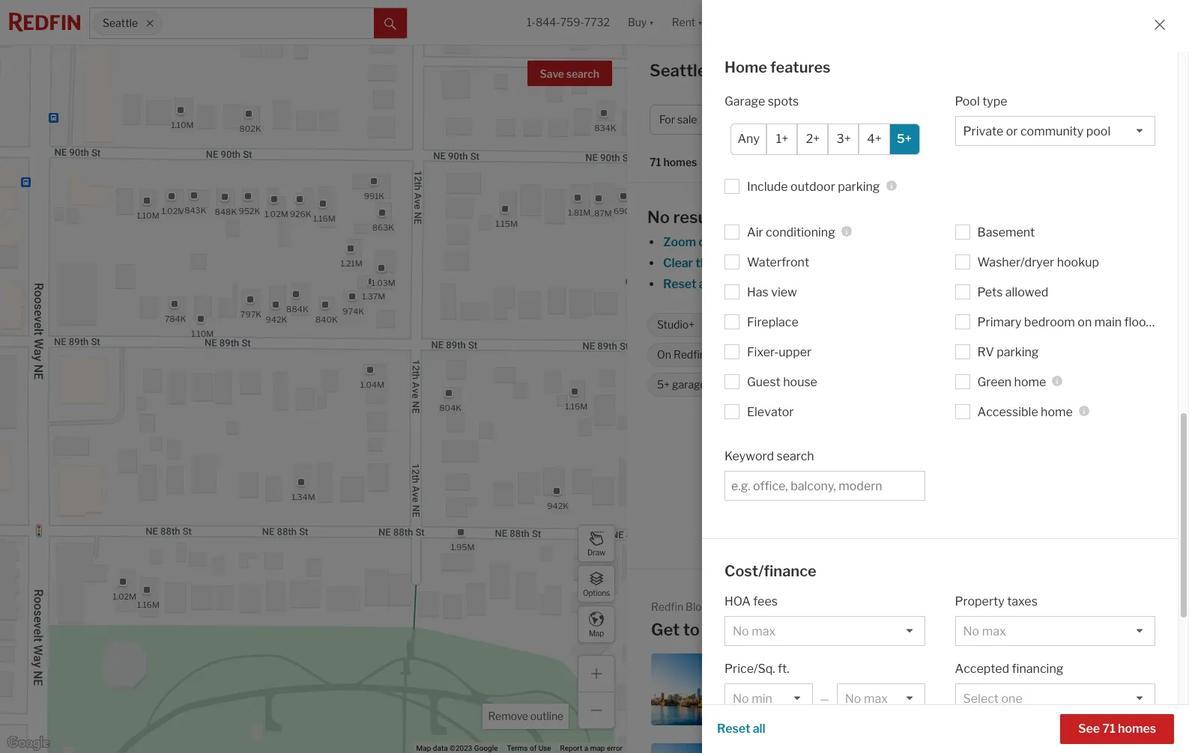 Task type: vqa. For each thing, say whether or not it's contained in the screenshot.


Task type: describe. For each thing, give the bounding box(es) containing it.
get to know seattle, wa
[[651, 621, 843, 640]]

0 horizontal spatial 71
[[650, 156, 661, 169]]

5+ for 5+
[[897, 132, 912, 146]]

952k
[[238, 206, 260, 217]]

0 horizontal spatial seattle,
[[650, 61, 711, 80]]

ft.
[[778, 663, 790, 677]]

1 vertical spatial 1.16m
[[565, 401, 587, 412]]

cost/finance
[[725, 563, 817, 581]]

991k
[[364, 190, 384, 201]]

allowed
[[1006, 285, 1049, 299]]

accepted
[[955, 663, 1010, 677]]

use
[[539, 745, 551, 753]]

seattle inside exploring beyond the emerald city: 8 unique places to visit near seattle
[[1107, 698, 1141, 709]]

fixer-
[[747, 345, 779, 359]]

remove studio+ image
[[702, 321, 711, 330]]

city:
[[1056, 684, 1077, 696]]

map for map data ©2023 google
[[416, 745, 431, 753]]

802k
[[239, 123, 261, 134]]

all filters • 7
[[1089, 113, 1149, 126]]

studio+ / 2.5+ ba button
[[935, 105, 1056, 135]]

price button
[[732, 105, 796, 135]]

0 horizontal spatial spots
[[709, 379, 736, 392]]

days
[[782, 349, 805, 362]]

redfin blog
[[651, 601, 708, 614]]

71 homes
[[650, 156, 697, 169]]

0 vertical spatial redfin
[[674, 349, 706, 362]]

5+ garage spots
[[657, 379, 736, 392]]

seattle, wa homes for sale
[[650, 61, 866, 80]]

1-844-759-7732 link
[[527, 16, 610, 29]]

0 horizontal spatial parking
[[838, 180, 880, 194]]

map for map
[[589, 629, 604, 638]]

2.5+ baths
[[735, 319, 786, 332]]

get
[[651, 621, 680, 640]]

fixer-upper
[[747, 345, 812, 359]]

property taxes
[[955, 595, 1038, 609]]

784k
[[164, 314, 186, 324]]

neighborhoods:
[[759, 684, 832, 696]]

1 vertical spatial 2.5+
[[735, 319, 756, 332]]

terms of use
[[507, 745, 551, 753]]

home features
[[725, 59, 831, 76]]

2 horizontal spatial more
[[1124, 602, 1153, 616]]

0 vertical spatial spots
[[768, 94, 799, 108]]

2.5+ inside button
[[991, 113, 1014, 126]]

read more
[[1092, 602, 1153, 616]]

list box for hoa fees
[[725, 617, 925, 647]]

0 horizontal spatial map
[[590, 745, 605, 753]]

communities
[[909, 349, 973, 362]]

active, under contract/pending
[[965, 319, 1117, 332]]

all filters • 7 button
[[1062, 105, 1159, 135]]

1.37m
[[362, 291, 385, 302]]

pets
[[978, 285, 1003, 299]]

fireplace
[[747, 315, 799, 329]]

1 horizontal spatial parking
[[997, 345, 1039, 359]]

home for accessible home
[[1041, 405, 1073, 419]]

2 vertical spatial 1.10m
[[191, 329, 213, 339]]

to inside zoom out clear the map boundary reset all filters or remove one of your filters below to see more homes
[[947, 277, 959, 292]]

zoom out clear the map boundary reset all filters or remove one of your filters below to see more homes
[[663, 235, 1054, 292]]

Any radio
[[731, 123, 767, 155]]

0 horizontal spatial more
[[708, 349, 734, 362]]

2+ radio
[[798, 123, 829, 155]]

green
[[978, 375, 1012, 389]]

list box for pool type
[[955, 116, 1156, 146]]

washer/dryer hookup
[[978, 255, 1099, 269]]

1-
[[527, 16, 536, 29]]

search for keyword search
[[777, 449, 814, 464]]

elevator
[[747, 405, 794, 419]]

taxes
[[1007, 595, 1038, 609]]

homes
[[746, 61, 802, 80]]

0 horizontal spatial 1.02m
[[112, 592, 136, 602]]

air
[[747, 225, 763, 240]]

1 vertical spatial wa
[[814, 621, 843, 640]]

house
[[783, 375, 818, 389]]

zoom
[[663, 235, 696, 250]]

or
[[751, 277, 763, 292]]

see
[[1079, 722, 1100, 737]]

outline
[[530, 711, 564, 723]]

remove house, townhouse, other image
[[909, 115, 918, 124]]

1 horizontal spatial filters
[[876, 277, 908, 292]]

homes inside button
[[1118, 722, 1156, 737]]

any
[[738, 132, 760, 146]]

upper
[[779, 345, 812, 359]]

know
[[703, 621, 746, 640]]

1.95m
[[451, 542, 474, 553]]

0 horizontal spatial 1.16m
[[137, 600, 159, 611]]

rv
[[978, 345, 994, 359]]

read
[[1092, 602, 1121, 616]]

a
[[584, 745, 588, 753]]

studio+ / 2.5+ ba
[[945, 113, 1028, 126]]

accepted financing
[[955, 663, 1064, 677]]

price/sq. ft.
[[725, 663, 790, 677]]

than
[[736, 349, 758, 362]]

844-
[[536, 16, 560, 29]]

55+
[[887, 349, 907, 362]]

near
[[1083, 698, 1105, 709]]

7732
[[584, 16, 610, 29]]

0 vertical spatial wa
[[715, 61, 743, 80]]

sale
[[678, 113, 697, 126]]

3+ radio
[[829, 123, 859, 155]]

report
[[560, 745, 583, 753]]

804k
[[439, 403, 461, 413]]

seattle up "—"
[[809, 671, 843, 682]]

popular
[[772, 671, 807, 682]]

1 vertical spatial 1.10m
[[136, 210, 159, 221]]

where
[[834, 684, 865, 696]]

option group containing any
[[731, 123, 920, 155]]

exclude
[[847, 349, 885, 362]]

e.g. office, balcony, modern text field
[[731, 479, 918, 494]]

include
[[747, 180, 788, 194]]

accessible
[[978, 405, 1039, 419]]

zoom out button
[[663, 235, 718, 250]]

places
[[1016, 698, 1047, 709]]

see 71 homes
[[1079, 722, 1156, 737]]

remove 5+ garage spots image
[[744, 381, 753, 390]]

1 in from the left
[[780, 698, 788, 709]]

accessible home
[[978, 405, 1073, 419]]

672k
[[625, 276, 646, 287]]

for sale
[[660, 113, 697, 126]]

1+ radio
[[767, 123, 798, 155]]



Task type: locate. For each thing, give the bounding box(es) containing it.
remove exclude 55+ communities image
[[981, 351, 990, 360]]

waterfront
[[747, 255, 810, 269]]

0 horizontal spatial pool
[[955, 94, 980, 108]]

1 vertical spatial price
[[978, 739, 1007, 753]]

financing
[[1012, 663, 1064, 677]]

in left 2023
[[826, 698, 834, 709]]

list box for property taxes
[[955, 617, 1156, 647]]

of right one
[[834, 277, 845, 292]]

price reduced
[[978, 739, 1056, 753]]

sort
[[716, 156, 738, 169]]

on
[[657, 349, 671, 362]]

map right the a
[[590, 745, 605, 753]]

remove seattle image
[[145, 19, 154, 28]]

to inside 21 popular seattle neighborhoods: where to live in seattle in 2023
[[867, 684, 877, 696]]

0 vertical spatial the
[[696, 256, 715, 271]]

parking down under
[[997, 345, 1039, 359]]

1 horizontal spatial 1.16m
[[313, 213, 335, 223]]

1 horizontal spatial 942k
[[547, 501, 568, 511]]

1 horizontal spatial of
[[834, 277, 845, 292]]

1 horizontal spatial wa
[[814, 621, 843, 640]]

1.03m
[[371, 278, 395, 289]]

primary
[[978, 315, 1022, 329]]

parking right outdoor on the right top of page
[[838, 180, 880, 194]]

1 vertical spatial redfin
[[651, 601, 684, 614]]

price/sq.
[[725, 663, 775, 677]]

price up the any
[[742, 113, 767, 126]]

pool up studio+ / 2.5+ ba
[[955, 94, 980, 108]]

options button
[[578, 566, 615, 603]]

0 horizontal spatial reset
[[663, 277, 697, 292]]

remove studio+ / 2.5+ ba image
[[1036, 115, 1045, 124]]

2 horizontal spatial filters
[[1105, 113, 1135, 126]]

map
[[589, 629, 604, 638], [416, 745, 431, 753]]

seattle, up for sale
[[650, 61, 711, 80]]

of left the use
[[530, 745, 537, 753]]

1 vertical spatial all
[[753, 722, 766, 737]]

spots
[[768, 94, 799, 108], [709, 379, 736, 392]]

remove
[[765, 277, 808, 292]]

0 vertical spatial map
[[717, 256, 742, 271]]

1 vertical spatial search
[[777, 449, 814, 464]]

pool for pool type
[[955, 94, 980, 108]]

2+
[[806, 132, 820, 146]]

other
[[910, 113, 939, 126]]

studio+ left '/'
[[945, 113, 983, 126]]

below
[[911, 277, 944, 292]]

wa
[[715, 61, 743, 80], [814, 621, 843, 640]]

1 vertical spatial more
[[708, 349, 734, 362]]

1 horizontal spatial 1.02m
[[161, 206, 185, 217]]

search inside button
[[566, 67, 600, 80]]

2 horizontal spatial 1.02m
[[264, 208, 288, 219]]

list box
[[955, 116, 1156, 146], [725, 617, 925, 647], [955, 617, 1156, 647], [725, 684, 813, 714], [837, 684, 925, 714], [955, 684, 1156, 714]]

for sale button
[[650, 105, 726, 135]]

wa up garage
[[715, 61, 743, 80]]

1 horizontal spatial 2.5+
[[991, 113, 1014, 126]]

0 vertical spatial 5+
[[897, 132, 912, 146]]

2023
[[836, 698, 861, 709]]

google image
[[4, 734, 53, 754]]

more right see
[[984, 277, 1013, 292]]

all down clear the map boundary button
[[699, 277, 712, 292]]

5+ down remove house, townhouse, other image
[[897, 132, 912, 146]]

0 horizontal spatial in
[[780, 698, 788, 709]]

all down live
[[753, 722, 766, 737]]

0 horizontal spatial the
[[696, 256, 715, 271]]

pool for pool
[[1014, 349, 1036, 362]]

filters left •
[[1105, 113, 1135, 126]]

848k 863k
[[214, 206, 394, 232]]

180
[[761, 349, 780, 362]]

1 vertical spatial the
[[1099, 671, 1114, 682]]

terms
[[507, 745, 528, 753]]

fees
[[753, 595, 778, 609]]

5+ inside radio
[[897, 132, 912, 146]]

map down options
[[589, 629, 604, 638]]

71 right see in the right of the page
[[1103, 722, 1116, 737]]

3+
[[837, 132, 851, 146]]

search for save search
[[566, 67, 600, 80]]

for
[[660, 113, 675, 126]]

no results
[[648, 208, 728, 227]]

0 vertical spatial reset
[[663, 277, 697, 292]]

of
[[834, 277, 845, 292], [530, 745, 537, 753]]

filters inside button
[[1105, 113, 1135, 126]]

spots down homes
[[768, 94, 799, 108]]

remove
[[488, 711, 528, 723]]

reset inside zoom out clear the map boundary reset all filters or remove one of your filters below to see more homes
[[663, 277, 697, 292]]

0 vertical spatial 2.5+
[[991, 113, 1014, 126]]

1 horizontal spatial in
[[826, 698, 834, 709]]

to right where
[[867, 684, 877, 696]]

price for price
[[742, 113, 767, 126]]

home for green home
[[1014, 375, 1047, 389]]

seattle down neighborhoods:
[[790, 698, 824, 709]]

studio+ inside button
[[945, 113, 983, 126]]

1 vertical spatial pool
[[1014, 349, 1036, 362]]

submit search image
[[384, 18, 396, 30]]

1 horizontal spatial homes
[[1016, 277, 1054, 292]]

save search
[[540, 67, 600, 80]]

0 horizontal spatial price
[[742, 113, 767, 126]]

0 horizontal spatial wa
[[715, 61, 743, 80]]

1 vertical spatial of
[[530, 745, 537, 753]]

1 vertical spatial homes
[[1016, 277, 1054, 292]]

926k
[[289, 208, 311, 219]]

0 horizontal spatial search
[[566, 67, 600, 80]]

/
[[986, 113, 989, 126]]

pool up green home
[[1014, 349, 1036, 362]]

homes right see in the right of the page
[[1118, 722, 1156, 737]]

0 horizontal spatial all
[[699, 277, 712, 292]]

0 horizontal spatial 5+
[[657, 379, 670, 392]]

homes down for sale
[[664, 156, 697, 169]]

1 horizontal spatial pool
[[1014, 349, 1036, 362]]

4+ radio
[[859, 123, 890, 155]]

942k inside 942k 884k
[[265, 314, 287, 325]]

0 vertical spatial map
[[589, 629, 604, 638]]

0 vertical spatial parking
[[838, 180, 880, 194]]

more right read
[[1124, 602, 1153, 616]]

all inside zoom out clear the map boundary reset all filters or remove one of your filters below to see more homes
[[699, 277, 712, 292]]

the inside zoom out clear the map boundary reset all filters or remove one of your filters below to see more homes
[[696, 256, 715, 271]]

price for price reduced
[[978, 739, 1007, 753]]

garage
[[672, 379, 706, 392]]

options
[[583, 589, 610, 598]]

1 horizontal spatial 5+
[[897, 132, 912, 146]]

the up the unique
[[1099, 671, 1114, 682]]

seattle
[[103, 17, 138, 30], [809, 671, 843, 682], [790, 698, 824, 709], [1107, 698, 1141, 709]]

1 vertical spatial reset
[[717, 722, 751, 737]]

map region
[[0, 0, 799, 754]]

5+ radio
[[889, 123, 920, 155]]

0 vertical spatial 71
[[650, 156, 661, 169]]

features
[[770, 59, 831, 76]]

blog
[[686, 601, 708, 614]]

1 horizontal spatial seattle,
[[750, 621, 811, 640]]

1 horizontal spatial studio+
[[945, 113, 983, 126]]

863k
[[372, 222, 394, 232]]

2.5+ right '/'
[[991, 113, 1014, 126]]

remove 2.5+ baths image
[[794, 321, 802, 330]]

garage spots
[[725, 94, 799, 108]]

1 horizontal spatial price
[[978, 739, 1007, 753]]

filters down clear the map boundary button
[[714, 277, 748, 292]]

71 down for
[[650, 156, 661, 169]]

690k
[[613, 206, 636, 216]]

21 popular seattle neighborhoods: where to live in seattle in 2023 link
[[651, 654, 890, 726]]

has view
[[747, 285, 797, 299]]

type
[[983, 94, 1008, 108]]

more left than
[[708, 349, 734, 362]]

1 horizontal spatial spots
[[768, 94, 799, 108]]

remove outline button
[[483, 705, 569, 730]]

2 horizontal spatial 1.16m
[[565, 401, 587, 412]]

1 vertical spatial 942k
[[547, 501, 568, 511]]

reset inside button
[[717, 722, 751, 737]]

to left visit
[[1049, 698, 1058, 709]]

pool type
[[955, 94, 1008, 108]]

redfin up get at the right
[[651, 601, 684, 614]]

seattle left remove seattle image
[[103, 17, 138, 30]]

5+ left garage
[[657, 379, 670, 392]]

homes inside zoom out clear the map boundary reset all filters or remove one of your filters below to see more homes
[[1016, 277, 1054, 292]]

to down blog
[[683, 621, 700, 640]]

1 vertical spatial 5+
[[657, 379, 670, 392]]

homes down washer/dryer hookup
[[1016, 277, 1054, 292]]

0 vertical spatial seattle,
[[650, 61, 711, 80]]

of inside zoom out clear the map boundary reset all filters or remove one of your filters below to see more homes
[[834, 277, 845, 292]]

home
[[1014, 375, 1047, 389], [1041, 405, 1073, 419]]

error
[[607, 745, 623, 753]]

the up reset all filters button
[[696, 256, 715, 271]]

list box for accepted financing
[[955, 684, 1156, 714]]

0 horizontal spatial filters
[[714, 277, 748, 292]]

884k
[[286, 304, 308, 314]]

1 horizontal spatial reset
[[717, 722, 751, 737]]

option group
[[731, 123, 920, 155]]

2 vertical spatial homes
[[1118, 722, 1156, 737]]

0 horizontal spatial homes
[[664, 156, 697, 169]]

for
[[805, 61, 828, 80]]

see 71 homes button
[[1061, 715, 1174, 745]]

search
[[566, 67, 600, 80], [777, 449, 814, 464]]

save search button
[[527, 61, 612, 86]]

outdoor
[[791, 180, 835, 194]]

1 horizontal spatial search
[[777, 449, 814, 464]]

1 vertical spatial home
[[1041, 405, 1073, 419]]

studio+ left the remove studio+ icon
[[657, 319, 695, 332]]

spots left remove 5+ garage spots image
[[709, 379, 736, 392]]

1 horizontal spatial more
[[984, 277, 1013, 292]]

2 vertical spatial more
[[1124, 602, 1153, 616]]

0 vertical spatial more
[[984, 277, 1013, 292]]

map inside zoom out clear the map boundary reset all filters or remove one of your filters below to see more homes
[[717, 256, 742, 271]]

1 vertical spatial map
[[416, 745, 431, 753]]

studio+ for studio+
[[657, 319, 695, 332]]

1.21m 1.37m
[[340, 258, 385, 302]]

wa up 21 popular seattle neighborhoods: where to live in seattle in 2023
[[814, 621, 843, 640]]

unique
[[1088, 684, 1120, 696]]

the
[[696, 256, 715, 271], [1099, 671, 1114, 682]]

71 inside button
[[1103, 722, 1116, 737]]

report a map error link
[[560, 745, 623, 753]]

0 vertical spatial homes
[[664, 156, 697, 169]]

71
[[650, 156, 661, 169], [1103, 722, 1116, 737]]

1 vertical spatial 71
[[1103, 722, 1116, 737]]

21
[[759, 671, 770, 682]]

seattle,
[[650, 61, 711, 80], [750, 621, 811, 640]]

0 vertical spatial of
[[834, 277, 845, 292]]

0 vertical spatial home
[[1014, 375, 1047, 389]]

map inside button
[[589, 629, 604, 638]]

save
[[540, 67, 564, 80]]

0 vertical spatial studio+
[[945, 113, 983, 126]]

2 horizontal spatial homes
[[1118, 722, 1156, 737]]

0 vertical spatial price
[[742, 113, 767, 126]]

all
[[699, 277, 712, 292], [753, 722, 766, 737]]

seattle, down "fees"
[[750, 621, 811, 640]]

1.16m
[[313, 213, 335, 223], [565, 401, 587, 412], [137, 600, 159, 611]]

0 horizontal spatial 2.5+
[[735, 319, 756, 332]]

live
[[759, 698, 778, 709]]

to left see
[[947, 277, 959, 292]]

green home
[[978, 375, 1047, 389]]

in right live
[[780, 698, 788, 709]]

0 horizontal spatial 942k
[[265, 314, 287, 325]]

0 horizontal spatial studio+
[[657, 319, 695, 332]]

1.02m
[[161, 206, 185, 217], [264, 208, 288, 219], [112, 592, 136, 602]]

all
[[1089, 113, 1103, 126]]

beyond
[[1062, 671, 1097, 682]]

942k for 942k 884k
[[265, 314, 287, 325]]

in
[[780, 698, 788, 709], [826, 698, 834, 709]]

redfin right on
[[674, 349, 706, 362]]

more inside zoom out clear the map boundary reset all filters or remove one of your filters below to see more homes
[[984, 277, 1013, 292]]

price left reduced
[[978, 739, 1007, 753]]

seattle down the unique
[[1107, 698, 1141, 709]]

map down out
[[717, 256, 742, 271]]

to inside exploring beyond the emerald city: 8 unique places to visit near seattle
[[1049, 698, 1058, 709]]

all inside button
[[753, 722, 766, 737]]

remove active, under contract/pending image
[[1127, 321, 1136, 330]]

search right save
[[566, 67, 600, 80]]

None search field
[[162, 8, 374, 38]]

1 horizontal spatial the
[[1099, 671, 1114, 682]]

1 horizontal spatial 71
[[1103, 722, 1116, 737]]

map left data
[[416, 745, 431, 753]]

1 horizontal spatial map
[[589, 629, 604, 638]]

reset all filters button
[[663, 277, 748, 292]]

0 vertical spatial 942k
[[265, 314, 287, 325]]

home right accessible
[[1041, 405, 1073, 419]]

to
[[947, 277, 959, 292], [683, 621, 700, 640], [867, 684, 877, 696], [1049, 698, 1058, 709]]

•
[[1137, 113, 1140, 126]]

filters right your
[[876, 277, 908, 292]]

ba
[[1016, 113, 1028, 126]]

search up e.g. office, balcony, modern text box
[[777, 449, 814, 464]]

2 in from the left
[[826, 698, 834, 709]]

clear the map boundary button
[[663, 256, 798, 271]]

1 vertical spatial studio+
[[657, 319, 695, 332]]

remove outline
[[488, 711, 564, 723]]

0 vertical spatial search
[[566, 67, 600, 80]]

942k for 942k
[[547, 501, 568, 511]]

breadcrumbs element
[[642, 427, 1174, 450]]

2.5+ left baths
[[735, 319, 756, 332]]

no
[[648, 208, 670, 227]]

0 horizontal spatial of
[[530, 745, 537, 753]]

2 vertical spatial 1.16m
[[137, 600, 159, 611]]

0 vertical spatial 1.10m
[[171, 119, 193, 130]]

the inside exploring beyond the emerald city: 8 unique places to visit near seattle
[[1099, 671, 1114, 682]]

has
[[747, 285, 769, 299]]

studio+ for studio+ / 2.5+ ba
[[945, 113, 983, 126]]

price inside button
[[742, 113, 767, 126]]

map
[[717, 256, 742, 271], [590, 745, 605, 753]]

read more link
[[1092, 600, 1165, 618]]

©2023
[[450, 745, 472, 753]]

hoa fees
[[725, 595, 778, 609]]

google
[[474, 745, 498, 753]]

1 horizontal spatial all
[[753, 722, 766, 737]]

0 vertical spatial all
[[699, 277, 712, 292]]

home up accessible home
[[1014, 375, 1047, 389]]

1 vertical spatial seattle,
[[750, 621, 811, 640]]

see
[[961, 277, 981, 292]]

5+ for 5+ garage spots
[[657, 379, 670, 392]]

0 vertical spatial 1.16m
[[313, 213, 335, 223]]

1 vertical spatial map
[[590, 745, 605, 753]]



